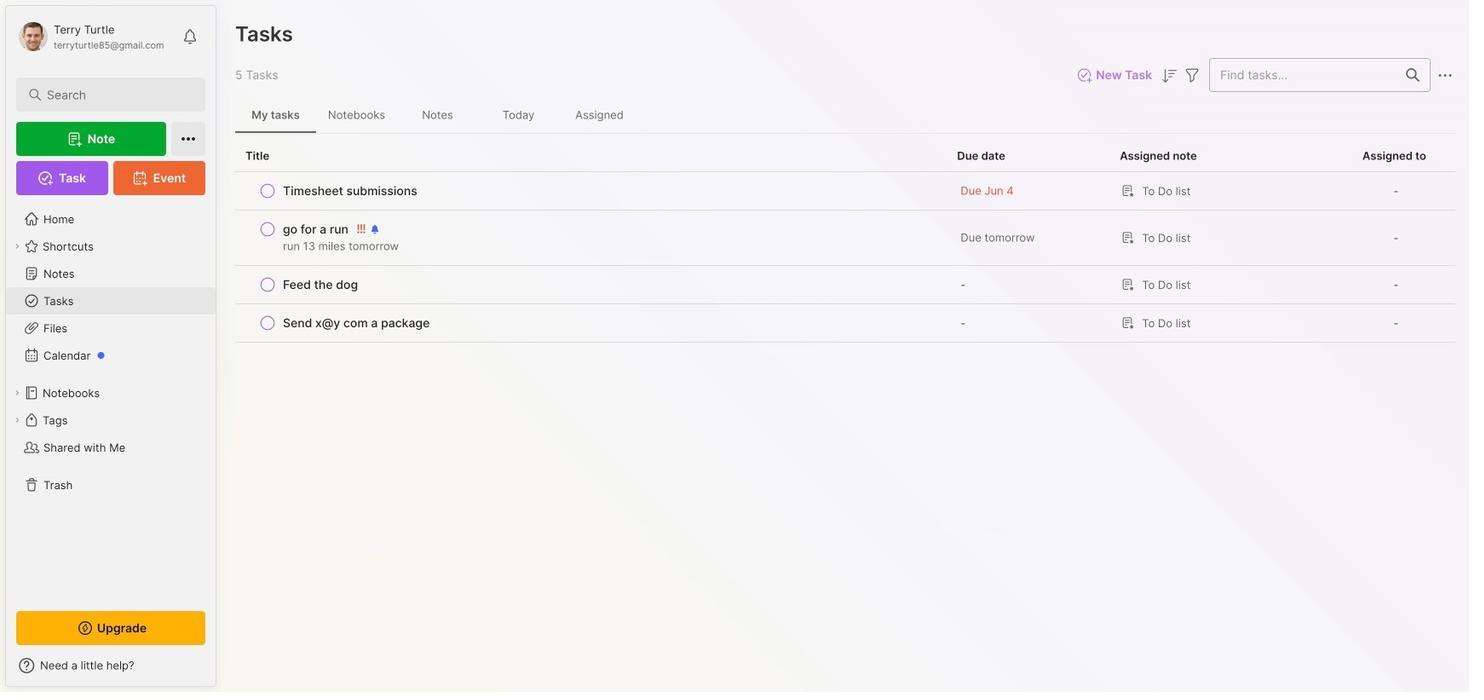 Task type: describe. For each thing, give the bounding box(es) containing it.
click to collapse image
[[215, 660, 228, 681]]

WHAT'S NEW field
[[6, 652, 216, 679]]

Sort tasks by… field
[[1159, 65, 1179, 86]]

go for a run 1 cell
[[283, 221, 348, 238]]

filter tasks image
[[1182, 65, 1202, 86]]

timesheet submissions 0 cell
[[283, 182, 417, 199]]

main element
[[0, 0, 222, 692]]

Account field
[[16, 20, 164, 54]]

send x@y com a package 3 cell
[[283, 314, 430, 332]]

Find tasks… text field
[[1210, 61, 1396, 89]]



Task type: vqa. For each thing, say whether or not it's contained in the screenshot.
devices.
no



Task type: locate. For each thing, give the bounding box(es) containing it.
feed the dog 2 cell
[[283, 276, 358, 293]]

Filter tasks field
[[1182, 64, 1202, 86]]

row
[[235, 172, 1456, 210], [245, 179, 937, 203], [235, 210, 1456, 266], [245, 217, 937, 258], [235, 266, 1456, 304], [245, 273, 937, 297], [235, 304, 1456, 343], [245, 311, 937, 335]]

more actions and view options image
[[1435, 65, 1456, 86]]

row group
[[235, 172, 1456, 343]]

None search field
[[47, 84, 183, 105]]

More actions and view options field
[[1431, 64, 1456, 86]]

none search field inside main element
[[47, 84, 183, 105]]

Search text field
[[47, 87, 183, 103]]

expand tags image
[[12, 415, 22, 425]]

expand notebooks image
[[12, 388, 22, 398]]



